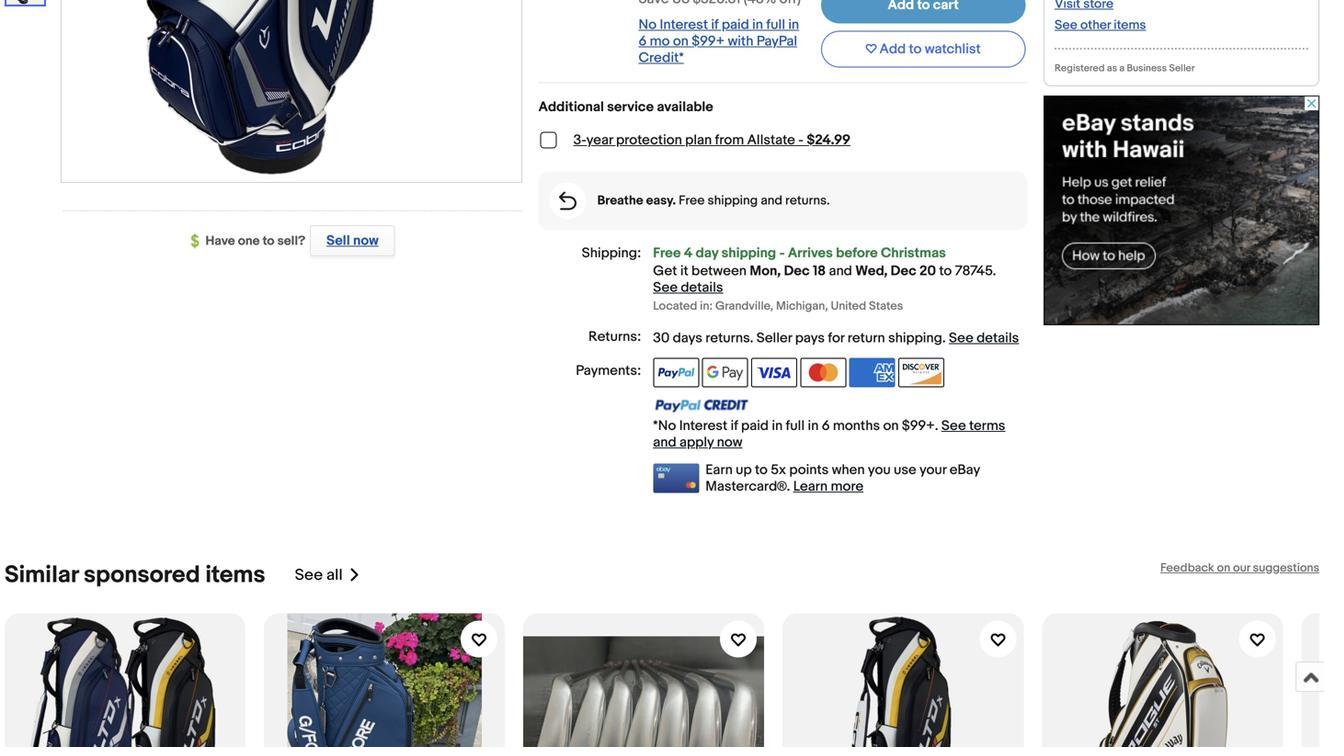 Task type: locate. For each thing, give the bounding box(es) containing it.
0 vertical spatial 6
[[639, 33, 647, 50]]

1 vertical spatial 6
[[822, 418, 830, 434]]

registered as a business seller
[[1055, 62, 1195, 74]]

have
[[206, 234, 235, 249]]

see details link
[[653, 280, 723, 296], [949, 330, 1019, 347]]

business
[[1127, 62, 1167, 74]]

0 vertical spatial if
[[711, 16, 719, 33]]

free 4 day shipping - arrives before christmas get it between mon, dec 18 and wed, dec 20 to 78745 . see details located in: grandville, michigan, united states
[[653, 245, 996, 314]]

now inside see terms and apply now
[[717, 434, 743, 451]]

2 horizontal spatial .
[[993, 263, 996, 280]]

1 horizontal spatial see details link
[[949, 330, 1019, 347]]

no
[[639, 16, 657, 33]]

0 vertical spatial details
[[681, 280, 723, 296]]

see left the all
[[295, 566, 323, 585]]

2 vertical spatial shipping
[[888, 330, 942, 347]]

additional service available
[[538, 99, 713, 115]]

3-year protection plan from allstate - $24.99
[[573, 132, 851, 149]]

6 inside no interest if paid in full in 6 mo on $99+ with paypal credit*
[[639, 33, 647, 50]]

free up get
[[653, 245, 681, 262]]

0 vertical spatial paid
[[722, 16, 749, 33]]

6 for mo
[[639, 33, 647, 50]]

in right $99+
[[752, 16, 763, 33]]

interest down paypal credit image
[[679, 418, 728, 434]]

0 horizontal spatial 6
[[639, 33, 647, 50]]

see left terms
[[941, 418, 966, 434]]

1 horizontal spatial -
[[798, 132, 804, 149]]

days
[[673, 330, 702, 347]]

feedback on our suggestions link
[[1160, 561, 1319, 576]]

visa image
[[751, 358, 797, 388]]

and left the apply
[[653, 434, 676, 451]]

- left $24.99
[[798, 132, 804, 149]]

0 vertical spatial on
[[673, 33, 689, 50]]

main content
[[538, 0, 1027, 495]]

allstate
[[747, 132, 795, 149]]

new cobra golf / vessel ltdx tour staff bag - pick the color - picture 6 of 6 image
[[62, 0, 521, 182]]

to left 5x
[[755, 462, 768, 479]]

if down paypal credit image
[[731, 418, 738, 434]]

1 horizontal spatial items
[[1114, 17, 1146, 33]]

mo
[[650, 33, 670, 50]]

shipping inside free 4 day shipping - arrives before christmas get it between mon, dec 18 and wed, dec 20 to 78745 . see details located in: grandville, michigan, united states
[[721, 245, 776, 262]]

1 horizontal spatial full
[[786, 418, 805, 434]]

see details link up located
[[653, 280, 723, 296]]

4
[[684, 245, 693, 262]]

paid inside no interest if paid in full in 6 mo on $99+ with paypal credit*
[[722, 16, 749, 33]]

in left months on the bottom right
[[808, 418, 819, 434]]

. up discover image
[[942, 330, 946, 347]]

0 vertical spatial seller
[[1169, 62, 1195, 74]]

details up in:
[[681, 280, 723, 296]]

dec down the arrives
[[784, 263, 810, 280]]

0 horizontal spatial .
[[750, 330, 753, 347]]

if for *no
[[731, 418, 738, 434]]

with details__icon image
[[559, 192, 577, 210]]

1 horizontal spatial seller
[[1169, 62, 1195, 74]]

details inside free 4 day shipping - arrives before christmas get it between mon, dec 18 and wed, dec 20 to 78745 . see details located in: grandville, michigan, united states
[[681, 280, 723, 296]]

1 vertical spatial items
[[205, 561, 265, 590]]

0 horizontal spatial details
[[681, 280, 723, 296]]

- inside free 4 day shipping - arrives before christmas get it between mon, dec 18 and wed, dec 20 to 78745 . see details located in: grandville, michigan, united states
[[779, 245, 785, 262]]

interest for *no
[[679, 418, 728, 434]]

see left other
[[1055, 17, 1078, 33]]

1 vertical spatial see details link
[[949, 330, 1019, 347]]

0 vertical spatial see details link
[[653, 280, 723, 296]]

6 left 'mo'
[[639, 33, 647, 50]]

interest for no
[[660, 16, 708, 33]]

if left with
[[711, 16, 719, 33]]

0 horizontal spatial full
[[766, 16, 785, 33]]

0 vertical spatial now
[[353, 233, 379, 249]]

to inside button
[[909, 41, 922, 57]]

shipping up discover image
[[888, 330, 942, 347]]

now up earn
[[717, 434, 743, 451]]

learn
[[793, 479, 828, 495]]

paypal image
[[653, 358, 699, 388]]

1 horizontal spatial 6
[[822, 418, 830, 434]]

returns.
[[785, 193, 830, 209]]

free right easy.
[[679, 193, 705, 209]]

1 vertical spatial interest
[[679, 418, 728, 434]]

1 horizontal spatial on
[[883, 418, 899, 434]]

1 horizontal spatial now
[[717, 434, 743, 451]]

on left our
[[1217, 561, 1230, 576]]

see all link
[[295, 561, 361, 590]]

0 vertical spatial and
[[761, 193, 782, 209]]

if inside no interest if paid in full in 6 mo on $99+ with paypal credit*
[[711, 16, 719, 33]]

0 horizontal spatial -
[[779, 245, 785, 262]]

on for months
[[883, 418, 899, 434]]

shipping up day
[[708, 193, 758, 209]]

0 vertical spatial shipping
[[708, 193, 758, 209]]

0 vertical spatial interest
[[660, 16, 708, 33]]

in
[[752, 16, 763, 33], [788, 16, 799, 33], [772, 418, 783, 434], [808, 418, 819, 434]]

all
[[326, 566, 343, 585]]

0 horizontal spatial seller
[[756, 330, 792, 347]]

see inside free 4 day shipping - arrives before christmas get it between mon, dec 18 and wed, dec 20 to 78745 . see details located in: grandville, michigan, united states
[[653, 280, 678, 296]]

20
[[919, 263, 936, 280]]

1 horizontal spatial if
[[731, 418, 738, 434]]

free
[[679, 193, 705, 209], [653, 245, 681, 262]]

1 horizontal spatial dec
[[891, 263, 916, 280]]

1 vertical spatial full
[[786, 418, 805, 434]]

see details link down 78745
[[949, 330, 1019, 347]]

full right with
[[766, 16, 785, 33]]

add
[[880, 41, 906, 57]]

registered
[[1055, 62, 1105, 74]]

full for mo
[[766, 16, 785, 33]]

full for months
[[786, 418, 805, 434]]

items left see all
[[205, 561, 265, 590]]

seller inside main content
[[756, 330, 792, 347]]

main content containing no interest if paid in full in 6 mo on $99+ with paypal credit*
[[538, 0, 1027, 495]]

items for similar sponsored items
[[205, 561, 265, 590]]

returns:
[[589, 329, 641, 345]]

2 horizontal spatial and
[[829, 263, 852, 280]]

paid for mo
[[722, 16, 749, 33]]

if
[[711, 16, 719, 33], [731, 418, 738, 434]]

you
[[868, 462, 891, 479]]

full
[[766, 16, 785, 33], [786, 418, 805, 434]]

1 vertical spatial details
[[977, 330, 1019, 347]]

earn up to 5x points when you use your ebay mastercard®.
[[706, 462, 980, 495]]

now right sell
[[353, 233, 379, 249]]

master card image
[[800, 358, 846, 388]]

on
[[673, 33, 689, 50], [883, 418, 899, 434], [1217, 561, 1230, 576]]

on right 'mo'
[[673, 33, 689, 50]]

0 vertical spatial items
[[1114, 17, 1146, 33]]

full up 'points'
[[786, 418, 805, 434]]

if for no
[[711, 16, 719, 33]]

returns
[[705, 330, 750, 347]]

to right "20"
[[939, 263, 952, 280]]

sell?
[[277, 234, 305, 249]]

full inside no interest if paid in full in 6 mo on $99+ with paypal credit*
[[766, 16, 785, 33]]

your
[[919, 462, 947, 479]]

when
[[832, 462, 865, 479]]

it
[[680, 263, 688, 280]]

arrives
[[788, 245, 833, 262]]

on left $99+. in the bottom right of the page
[[883, 418, 899, 434]]

.
[[993, 263, 996, 280], [750, 330, 753, 347], [942, 330, 946, 347]]

6
[[639, 33, 647, 50], [822, 418, 830, 434]]

now
[[353, 233, 379, 249], [717, 434, 743, 451]]

interest inside no interest if paid in full in 6 mo on $99+ with paypal credit*
[[660, 16, 708, 33]]

seller
[[1169, 62, 1195, 74], [756, 330, 792, 347]]

. down grandville,
[[750, 330, 753, 347]]

5x
[[771, 462, 786, 479]]

and left returns. at the right top
[[761, 193, 782, 209]]

0 vertical spatial -
[[798, 132, 804, 149]]

to
[[909, 41, 922, 57], [263, 234, 275, 249], [939, 263, 952, 280], [755, 462, 768, 479]]

seller for .
[[756, 330, 792, 347]]

before
[[836, 245, 878, 262]]

on inside no interest if paid in full in 6 mo on $99+ with paypal credit*
[[673, 33, 689, 50]]

add to watchlist
[[880, 41, 981, 57]]

1 vertical spatial seller
[[756, 330, 792, 347]]

1 vertical spatial free
[[653, 245, 681, 262]]

0 horizontal spatial items
[[205, 561, 265, 590]]

1 vertical spatial now
[[717, 434, 743, 451]]

dec
[[784, 263, 810, 280], [891, 263, 916, 280]]

up
[[736, 462, 752, 479]]

easy.
[[646, 193, 676, 209]]

service
[[607, 99, 654, 115]]

more
[[831, 479, 864, 495]]

get
[[653, 263, 677, 280]]

0 vertical spatial full
[[766, 16, 785, 33]]

2 vertical spatial on
[[1217, 561, 1230, 576]]

1 vertical spatial paid
[[741, 418, 769, 434]]

sponsored
[[84, 561, 200, 590]]

- up mon,
[[779, 245, 785, 262]]

1 vertical spatial -
[[779, 245, 785, 262]]

to inside free 4 day shipping - arrives before christmas get it between mon, dec 18 and wed, dec 20 to 78745 . see details located in: grandville, michigan, united states
[[939, 263, 952, 280]]

details down 78745
[[977, 330, 1019, 347]]

see terms and apply now link
[[653, 418, 1005, 451]]

6 left months on the bottom right
[[822, 418, 830, 434]]

other
[[1080, 17, 1111, 33]]

see inside see terms and apply now
[[941, 418, 966, 434]]

picture 6 of 6 image
[[6, 0, 44, 5]]

$24.99
[[807, 132, 851, 149]]

seller right the business
[[1169, 62, 1195, 74]]

interest
[[660, 16, 708, 33], [679, 418, 728, 434]]

suggestions
[[1253, 561, 1319, 576]]

discover image
[[898, 358, 944, 388]]

and
[[761, 193, 782, 209], [829, 263, 852, 280], [653, 434, 676, 451]]

items right other
[[1114, 17, 1146, 33]]

paid
[[722, 16, 749, 33], [741, 418, 769, 434]]

1 horizontal spatial details
[[977, 330, 1019, 347]]

0 horizontal spatial on
[[673, 33, 689, 50]]

interest right no
[[660, 16, 708, 33]]

1 vertical spatial shipping
[[721, 245, 776, 262]]

american express image
[[849, 358, 895, 388]]

1 dec from the left
[[784, 263, 810, 280]]

points
[[789, 462, 829, 479]]

1 vertical spatial if
[[731, 418, 738, 434]]

0 horizontal spatial dec
[[784, 263, 810, 280]]

with
[[728, 33, 754, 50]]

see
[[1055, 17, 1078, 33], [653, 280, 678, 296], [949, 330, 974, 347], [941, 418, 966, 434], [295, 566, 323, 585]]

a
[[1119, 62, 1125, 74]]

see up located
[[653, 280, 678, 296]]

. right "20"
[[993, 263, 996, 280]]

seller up visa image
[[756, 330, 792, 347]]

items
[[1114, 17, 1146, 33], [205, 561, 265, 590]]

0 vertical spatial free
[[679, 193, 705, 209]]

0 horizontal spatial if
[[711, 16, 719, 33]]

free inside free 4 day shipping - arrives before christmas get it between mon, dec 18 and wed, dec 20 to 78745 . see details located in: grandville, michigan, united states
[[653, 245, 681, 262]]

paid up up
[[741, 418, 769, 434]]

see for see other items
[[1055, 17, 1078, 33]]

1 vertical spatial on
[[883, 418, 899, 434]]

shipping up mon,
[[721, 245, 776, 262]]

to right add
[[909, 41, 922, 57]]

2 vertical spatial and
[[653, 434, 676, 451]]

0 horizontal spatial and
[[653, 434, 676, 451]]

grandville,
[[715, 299, 773, 314]]

78745
[[955, 263, 993, 280]]

dec down christmas
[[891, 263, 916, 280]]

and right 18
[[829, 263, 852, 280]]

learn more link
[[793, 479, 864, 495]]

18
[[813, 263, 826, 280]]

paid left paypal
[[722, 16, 749, 33]]

1 vertical spatial and
[[829, 263, 852, 280]]



Task type: describe. For each thing, give the bounding box(es) containing it.
ebay mastercard image
[[653, 464, 699, 493]]

1 horizontal spatial and
[[761, 193, 782, 209]]

earn
[[706, 462, 733, 479]]

terms
[[969, 418, 1005, 434]]

year
[[586, 132, 613, 149]]

sell
[[326, 233, 350, 249]]

sell now
[[326, 233, 379, 249]]

in right with
[[788, 16, 799, 33]]

no interest if paid in full in 6 mo on $99+ with paypal credit* link
[[639, 16, 799, 66]]

united
[[831, 299, 866, 314]]

to right the one
[[263, 234, 275, 249]]

breathe easy. free shipping and returns.
[[597, 193, 830, 209]]

30
[[653, 330, 670, 347]]

*no interest if paid in full in 6 months on $99+.
[[653, 418, 941, 434]]

add to watchlist button
[[821, 31, 1026, 68]]

see other items link
[[1055, 17, 1146, 33]]

mastercard®.
[[706, 479, 790, 495]]

similar
[[5, 561, 78, 590]]

. inside free 4 day shipping - arrives before christmas get it between mon, dec 18 and wed, dec 20 to 78745 . see details located in: grandville, michigan, united states
[[993, 263, 996, 280]]

2 dec from the left
[[891, 263, 916, 280]]

see for see all
[[295, 566, 323, 585]]

plan
[[685, 132, 712, 149]]

day
[[696, 245, 718, 262]]

michigan,
[[776, 299, 828, 314]]

watchlist
[[925, 41, 981, 57]]

payments:
[[576, 363, 641, 379]]

0 horizontal spatial now
[[353, 233, 379, 249]]

6 for months
[[822, 418, 830, 434]]

feedback
[[1160, 561, 1214, 576]]

in:
[[700, 299, 713, 314]]

located
[[653, 299, 697, 314]]

paid for months
[[741, 418, 769, 434]]

shipping:
[[582, 245, 641, 262]]

seller for business
[[1169, 62, 1195, 74]]

similar sponsored items
[[5, 561, 265, 590]]

dollar sign image
[[191, 234, 206, 249]]

christmas
[[881, 245, 946, 262]]

and inside free 4 day shipping - arrives before christmas get it between mon, dec 18 and wed, dec 20 to 78745 . see details located in: grandville, michigan, united states
[[829, 263, 852, 280]]

wed,
[[855, 263, 888, 280]]

on for mo
[[673, 33, 689, 50]]

0 horizontal spatial see details link
[[653, 280, 723, 296]]

as
[[1107, 62, 1117, 74]]

see all
[[295, 566, 343, 585]]

and inside see terms and apply now
[[653, 434, 676, 451]]

shipping for -
[[721, 245, 776, 262]]

no interest if paid in full in 6 mo on $99+ with paypal credit*
[[639, 16, 799, 66]]

mon,
[[750, 263, 781, 280]]

see terms and apply now
[[653, 418, 1005, 451]]

pays
[[795, 330, 825, 347]]

for
[[828, 330, 845, 347]]

see for see terms and apply now
[[941, 418, 966, 434]]

*no
[[653, 418, 676, 434]]

learn more
[[793, 479, 864, 495]]

breathe
[[597, 193, 643, 209]]

one
[[238, 234, 260, 249]]

ebay
[[950, 462, 980, 479]]

See all text field
[[295, 566, 343, 585]]

states
[[869, 299, 903, 314]]

shipping for and
[[708, 193, 758, 209]]

sell now link
[[305, 225, 395, 257]]

to inside earn up to 5x points when you use your ebay mastercard®.
[[755, 462, 768, 479]]

2 horizontal spatial on
[[1217, 561, 1230, 576]]

between
[[691, 263, 747, 280]]

feedback on our suggestions
[[1160, 561, 1319, 576]]

see down 78745
[[949, 330, 974, 347]]

paypal credit image
[[653, 398, 749, 413]]

1 horizontal spatial .
[[942, 330, 946, 347]]

additional
[[538, 99, 604, 115]]

3-
[[573, 132, 586, 149]]

$99+
[[692, 33, 725, 50]]

protection
[[616, 132, 682, 149]]

google pay image
[[702, 358, 748, 388]]

return
[[848, 330, 885, 347]]

apply
[[680, 434, 714, 451]]

have one to sell?
[[206, 234, 305, 249]]

available
[[657, 99, 713, 115]]

advertisement region
[[1044, 96, 1319, 325]]

from
[[715, 132, 744, 149]]

in up 5x
[[772, 418, 783, 434]]

$99+.
[[902, 418, 938, 434]]

see other items
[[1055, 17, 1146, 33]]

items for see other items
[[1114, 17, 1146, 33]]

paypal
[[757, 33, 797, 50]]

our
[[1233, 561, 1250, 576]]

months
[[833, 418, 880, 434]]

credit*
[[639, 50, 684, 66]]

30 days returns . seller pays for return shipping . see details
[[653, 330, 1019, 347]]



Task type: vqa. For each thing, say whether or not it's contained in the screenshot.
Back
no



